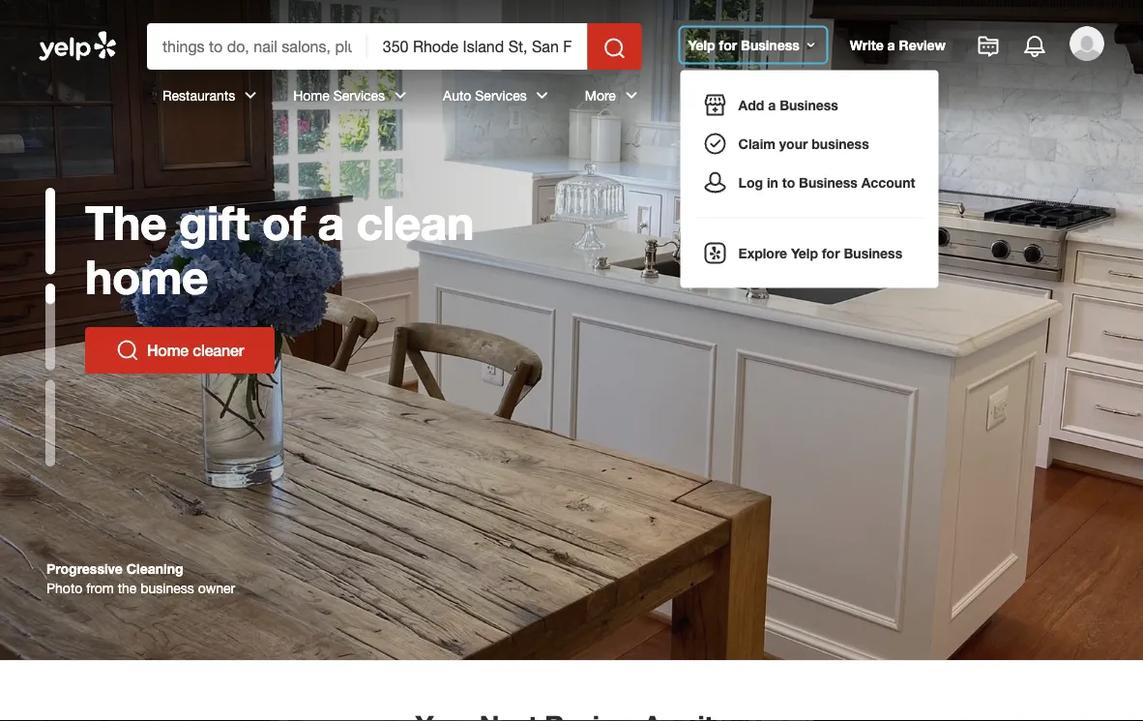 Task type: locate. For each thing, give the bounding box(es) containing it.
24 chevron down v2 image left auto
[[389, 84, 412, 107]]

home inside business categories element
[[293, 87, 330, 103]]

24 search v2 image for the gift of a clean home
[[116, 339, 139, 362]]

1 horizontal spatial services
[[475, 87, 527, 103]]

cleaner
[[193, 341, 244, 360]]

1 horizontal spatial 24 chevron down v2 image
[[620, 84, 643, 107]]

none field up restaurants link
[[163, 36, 352, 57]]

home left cleaner
[[147, 341, 189, 360]]

salty,
[[270, 195, 382, 250]]

24 chevron down v2 image right more
[[620, 84, 643, 107]]

0 horizontal spatial none field
[[163, 36, 352, 57]]

0 horizontal spatial for
[[720, 37, 738, 53]]

cleaning
[[127, 561, 183, 577]]

home for home services
[[293, 87, 330, 103]]

the inside progressive cleaning photo from the business owner
[[118, 580, 137, 596]]

yelp inside the "explore yelp for business" button
[[792, 245, 819, 261]]

24 claim v2 image
[[704, 132, 727, 155]]

to
[[783, 174, 796, 190]]

business
[[741, 37, 800, 53], [780, 97, 839, 113], [800, 174, 858, 190], [844, 245, 903, 261]]

for up 24 add biz v2 image
[[720, 37, 738, 53]]

yelp for business button
[[681, 28, 827, 62]]

business
[[812, 135, 870, 151], [141, 580, 194, 596], [141, 580, 194, 596]]

0 vertical spatial a
[[888, 37, 896, 53]]

add a business
[[739, 97, 839, 113]]

1 none field from the left
[[163, 36, 352, 57]]

log in to business account button
[[696, 163, 924, 202]]

24 add biz v2 image
[[704, 93, 727, 117]]

1 vertical spatial a
[[769, 97, 776, 113]]

1 vertical spatial for
[[823, 245, 841, 261]]

0 horizontal spatial services
[[334, 87, 385, 103]]

a inside button
[[769, 97, 776, 113]]

Near text field
[[383, 36, 573, 57]]

24 yelp for biz v2 image
[[704, 241, 727, 265]]

yelp up 24 add biz v2 image
[[689, 37, 716, 53]]

pho link
[[85, 327, 206, 374]]

1 horizontal spatial a
[[769, 97, 776, 113]]

none field find
[[163, 36, 352, 57]]

a
[[888, 37, 896, 53], [769, 97, 776, 113], [318, 195, 344, 250]]

2 24 chevron down v2 image from the left
[[531, 84, 554, 107]]

photo
[[46, 580, 83, 596], [46, 580, 83, 596]]

from inside bone & broth photo from the business owner
[[86, 580, 114, 596]]

a right write
[[888, 37, 896, 53]]

0 horizontal spatial 24 chevron down v2 image
[[389, 84, 412, 107]]

0 horizontal spatial 24 chevron down v2 image
[[239, 84, 262, 107]]

2 vertical spatial a
[[318, 195, 344, 250]]

a right "add" on the top
[[769, 97, 776, 113]]

none field up auto services
[[383, 36, 573, 57]]

the
[[118, 580, 137, 596], [118, 580, 137, 596]]

0 horizontal spatial home
[[147, 341, 189, 360]]

business down account
[[844, 245, 903, 261]]

None search field
[[147, 23, 646, 70]]

home
[[293, 87, 330, 103], [147, 341, 189, 360]]

24 search v2 image
[[116, 339, 139, 362], [116, 339, 139, 362]]

steamy, salty, perfection
[[85, 195, 382, 304]]

None field
[[163, 36, 352, 57], [383, 36, 573, 57]]

services for auto services
[[475, 87, 527, 103]]

the inside bone & broth photo from the business owner
[[118, 580, 137, 596]]

a right the of
[[318, 195, 344, 250]]

write
[[850, 37, 884, 53]]

0 horizontal spatial a
[[318, 195, 344, 250]]

0 horizontal spatial yelp
[[689, 37, 716, 53]]

24 chevron down v2 image right auto services
[[531, 84, 554, 107]]

bone & broth photo from the business owner
[[46, 561, 235, 596]]

1 horizontal spatial home
[[293, 87, 330, 103]]

1 24 chevron down v2 image from the left
[[239, 84, 262, 107]]

claim your business
[[739, 135, 870, 151]]

broth
[[97, 561, 133, 577]]

2 horizontal spatial a
[[888, 37, 896, 53]]

for
[[720, 37, 738, 53], [823, 245, 841, 261]]

services
[[334, 87, 385, 103], [475, 87, 527, 103]]

write a review link
[[843, 28, 954, 62]]

1 services from the left
[[334, 87, 385, 103]]

auto services link
[[428, 70, 570, 126]]

1 horizontal spatial 24 chevron down v2 image
[[531, 84, 554, 107]]

24 chevron down v2 image
[[389, 84, 412, 107], [531, 84, 554, 107]]

1 vertical spatial yelp
[[792, 245, 819, 261]]

yelp right 'explore'
[[792, 245, 819, 261]]

from
[[86, 580, 114, 596], [86, 580, 114, 596]]

0 vertical spatial yelp
[[689, 37, 716, 53]]

1 horizontal spatial yelp
[[792, 245, 819, 261]]

24 chevron down v2 image inside more link
[[620, 84, 643, 107]]

24 search v2 image inside home cleaner link
[[116, 339, 139, 362]]

24 chevron down v2 image for restaurants
[[239, 84, 262, 107]]

1 24 chevron down v2 image from the left
[[389, 84, 412, 107]]

progressive cleaning photo from the business owner
[[46, 561, 235, 596]]

yelp for business
[[689, 37, 800, 53]]

1 vertical spatial home
[[147, 341, 189, 360]]

perfection
[[85, 249, 308, 304]]

explore
[[739, 245, 788, 261]]

business left 16 chevron down v2 image
[[741, 37, 800, 53]]

yelp
[[689, 37, 716, 53], [792, 245, 819, 261]]

explore yelp for business
[[739, 245, 903, 261]]

business right the to
[[800, 174, 858, 190]]

a for write
[[888, 37, 896, 53]]

1 horizontal spatial for
[[823, 245, 841, 261]]

2 none field from the left
[[383, 36, 573, 57]]

bone & broth link
[[46, 561, 133, 577]]

24 chevron down v2 image down find field
[[239, 84, 262, 107]]

home down find text box
[[293, 87, 330, 103]]

log
[[739, 174, 764, 190]]

business inside button
[[812, 135, 870, 151]]

0 vertical spatial home
[[293, 87, 330, 103]]

24 chevron down v2 image inside home services link
[[389, 84, 412, 107]]

projects image
[[978, 35, 1001, 58]]

24 search v2 image inside pho link
[[116, 339, 139, 362]]

24 chevron down v2 image
[[239, 84, 262, 107], [620, 84, 643, 107]]

1 horizontal spatial none field
[[383, 36, 573, 57]]

a for add
[[769, 97, 776, 113]]

owner
[[198, 580, 235, 596], [198, 580, 235, 596]]

more link
[[570, 70, 659, 126]]

restaurants
[[163, 87, 235, 103]]

2 24 chevron down v2 image from the left
[[620, 84, 643, 107]]

photo inside bone & broth photo from the business owner
[[46, 580, 83, 596]]

0 vertical spatial for
[[720, 37, 738, 53]]

24 chevron down v2 image inside restaurants link
[[239, 84, 262, 107]]

progressive cleaning link
[[46, 561, 183, 577]]

for right 'explore'
[[823, 245, 841, 261]]

24 chevron down v2 image inside 'auto services' link
[[531, 84, 554, 107]]

2 services from the left
[[475, 87, 527, 103]]

None search field
[[0, 0, 1144, 288]]

claim your business button
[[696, 124, 924, 163]]

more
[[585, 87, 616, 103]]



Task type: describe. For each thing, give the bounding box(es) containing it.
user actions element
[[673, 24, 1132, 288]]

explore yelp for business button
[[696, 234, 924, 272]]

select slide image
[[45, 188, 55, 274]]

owner inside progressive cleaning photo from the business owner
[[198, 580, 235, 596]]

clean
[[357, 195, 474, 250]]

review
[[900, 37, 947, 53]]

business inside 'button'
[[741, 37, 800, 53]]

claim
[[739, 135, 776, 151]]

Find text field
[[163, 36, 352, 57]]

none field 'near'
[[383, 36, 573, 57]]

explore banner section banner
[[0, 0, 1144, 660]]

the gift of a clean home
[[85, 195, 474, 304]]

24 friends v2 image
[[704, 171, 727, 194]]

pho
[[147, 341, 175, 360]]

notifications image
[[1024, 35, 1047, 58]]

business inside progressive cleaning photo from the business owner
[[141, 580, 194, 596]]

owner inside bone & broth photo from the business owner
[[198, 580, 235, 596]]

home services
[[293, 87, 385, 103]]

services for home services
[[334, 87, 385, 103]]

auto
[[443, 87, 472, 103]]

gift
[[179, 195, 250, 250]]

yelp inside yelp for business 'button'
[[689, 37, 716, 53]]

the
[[85, 195, 167, 250]]

add a business button
[[696, 86, 924, 124]]

a inside the gift of a clean home
[[318, 195, 344, 250]]

home
[[85, 249, 208, 304]]

account
[[862, 174, 916, 190]]

24 chevron down v2 image for home services
[[389, 84, 412, 107]]

your
[[780, 135, 809, 151]]

in
[[767, 174, 779, 190]]

search image
[[604, 37, 627, 60]]

restaurants link
[[147, 70, 278, 126]]

home for home cleaner
[[147, 341, 189, 360]]

none search field inside search box
[[147, 23, 646, 70]]

16 chevron down v2 image
[[804, 37, 819, 53]]

photo inside progressive cleaning photo from the business owner
[[46, 580, 83, 596]]

bone
[[46, 561, 80, 577]]

of
[[262, 195, 305, 250]]

24 chevron down v2 image for more
[[620, 84, 643, 107]]

none search field containing yelp for business
[[0, 0, 1144, 288]]

write a review
[[850, 37, 947, 53]]

progressive
[[46, 561, 123, 577]]

bob b. image
[[1070, 26, 1105, 61]]

home cleaner link
[[85, 327, 275, 374]]

for inside yelp for business 'button'
[[720, 37, 738, 53]]

business categories element
[[147, 70, 1105, 126]]

home services link
[[278, 70, 428, 126]]

log in to business account
[[739, 174, 916, 190]]

business inside bone & broth photo from the business owner
[[141, 580, 194, 596]]

&
[[84, 561, 93, 577]]

home cleaner
[[147, 341, 244, 360]]

from inside progressive cleaning photo from the business owner
[[86, 580, 114, 596]]

for inside the "explore yelp for business" button
[[823, 245, 841, 261]]

steamy,
[[85, 195, 258, 250]]

auto services
[[443, 87, 527, 103]]

add
[[739, 97, 765, 113]]

24 search v2 image for steamy, salty, perfection
[[116, 339, 139, 362]]

business up "claim your business" button
[[780, 97, 839, 113]]

24 chevron down v2 image for auto services
[[531, 84, 554, 107]]



Task type: vqa. For each thing, say whether or not it's contained in the screenshot.
perfection
yes



